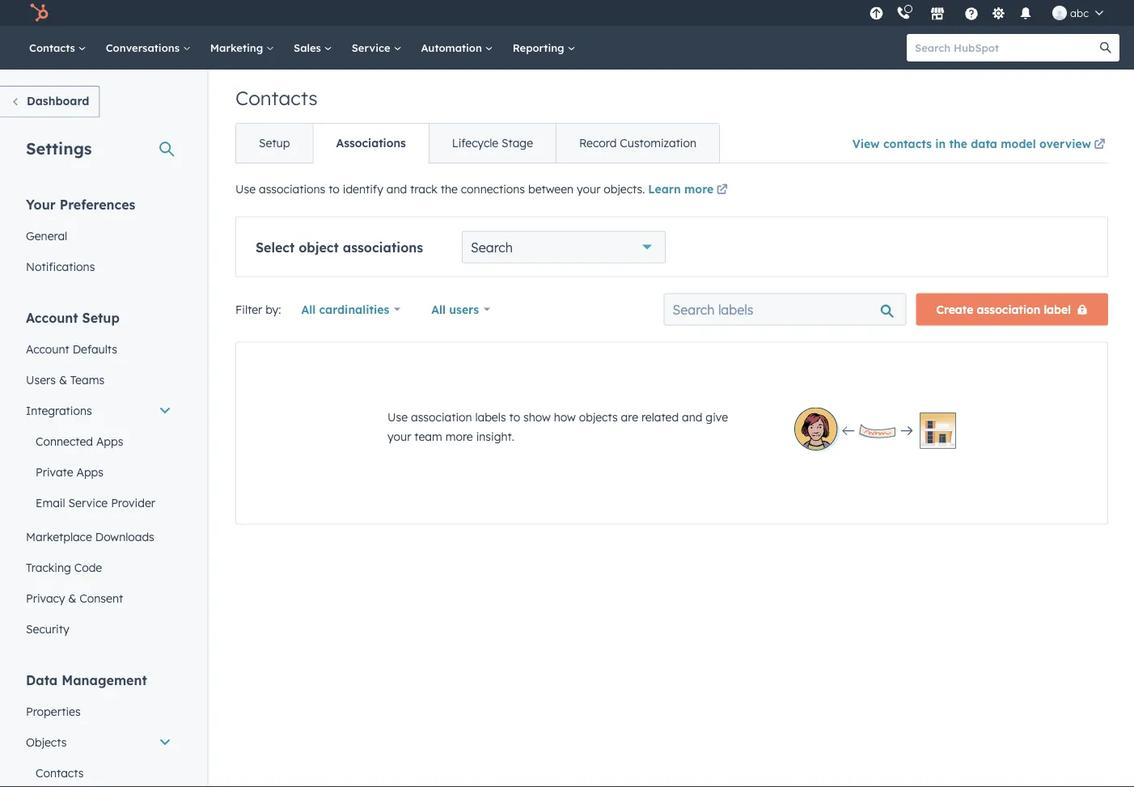 Task type: locate. For each thing, give the bounding box(es) containing it.
email service provider
[[36, 496, 155, 510]]

associations down identify
[[343, 239, 423, 255]]

are
[[621, 410, 639, 424]]

0 vertical spatial setup
[[259, 136, 290, 150]]

provider
[[111, 496, 155, 510]]

associations
[[259, 182, 326, 196], [343, 239, 423, 255]]

1 all from the left
[[301, 302, 316, 316]]

1 vertical spatial service
[[68, 496, 108, 510]]

0 horizontal spatial association
[[411, 410, 472, 424]]

service down 'private apps' link
[[68, 496, 108, 510]]

2 account from the top
[[26, 342, 69, 356]]

integrations button
[[16, 395, 181, 426]]

help image
[[965, 7, 979, 22]]

account setup element
[[16, 309, 181, 645]]

all for all users
[[431, 302, 446, 316]]

0 horizontal spatial setup
[[82, 310, 120, 326]]

team
[[415, 429, 443, 444]]

search button
[[462, 231, 666, 263]]

connected apps
[[36, 434, 123, 448]]

contacts down hubspot link
[[29, 41, 78, 54]]

1 horizontal spatial service
[[352, 41, 394, 54]]

calling icon image
[[897, 6, 911, 21]]

code
[[74, 560, 102, 575]]

1 account from the top
[[26, 310, 78, 326]]

0 vertical spatial more
[[685, 182, 714, 196]]

account setup
[[26, 310, 120, 326]]

and left track
[[387, 182, 407, 196]]

account defaults link
[[16, 334, 181, 365]]

contacts link down objects
[[16, 758, 181, 787]]

0 vertical spatial and
[[387, 182, 407, 196]]

to left show
[[509, 410, 521, 424]]

marketplace downloads
[[26, 530, 154, 544]]

and left give at the bottom right
[[682, 410, 703, 424]]

1 vertical spatial &
[[68, 591, 76, 605]]

0 vertical spatial to
[[329, 182, 340, 196]]

marketing
[[210, 41, 266, 54]]

0 vertical spatial contacts
[[29, 41, 78, 54]]

0 vertical spatial the
[[950, 136, 968, 151]]

account up users at top
[[26, 342, 69, 356]]

1 vertical spatial to
[[509, 410, 521, 424]]

connected apps link
[[16, 426, 181, 457]]

1 vertical spatial associations
[[343, 239, 423, 255]]

hubspot image
[[29, 3, 49, 23]]

the right in
[[950, 136, 968, 151]]

data management
[[26, 672, 147, 688]]

general link
[[16, 221, 181, 251]]

label
[[1044, 302, 1072, 316]]

properties
[[26, 705, 81, 719]]

contacts up setup "link"
[[236, 86, 318, 110]]

data
[[971, 136, 998, 151]]

your
[[577, 182, 601, 196], [388, 429, 411, 444]]

marketplaces image
[[931, 7, 945, 22]]

1 horizontal spatial associations
[[343, 239, 423, 255]]

view contacts in the data model overview link
[[853, 126, 1109, 163]]

1 horizontal spatial &
[[68, 591, 76, 605]]

0 vertical spatial use
[[236, 182, 256, 196]]

1 horizontal spatial use
[[388, 410, 408, 424]]

1 vertical spatial association
[[411, 410, 472, 424]]

contacts link down hubspot link
[[19, 26, 96, 70]]

association left label
[[977, 302, 1041, 316]]

your
[[26, 196, 56, 212]]

contacts down objects
[[36, 766, 84, 780]]

2 vertical spatial contacts
[[36, 766, 84, 780]]

2 all from the left
[[431, 302, 446, 316]]

1 vertical spatial the
[[441, 182, 458, 196]]

0 horizontal spatial more
[[446, 429, 473, 444]]

private
[[36, 465, 73, 479]]

0 vertical spatial associations
[[259, 182, 326, 196]]

use for use associations to identify and track the connections between your objects.
[[236, 182, 256, 196]]

1 horizontal spatial setup
[[259, 136, 290, 150]]

teams
[[70, 373, 104, 387]]

0 vertical spatial &
[[59, 373, 67, 387]]

create
[[937, 302, 974, 316]]

your preferences
[[26, 196, 135, 212]]

0 horizontal spatial and
[[387, 182, 407, 196]]

&
[[59, 373, 67, 387], [68, 591, 76, 605]]

and inside use association labels to show how objects are related and give your team more insight.
[[682, 410, 703, 424]]

security
[[26, 622, 69, 636]]

contacts
[[29, 41, 78, 54], [236, 86, 318, 110], [36, 766, 84, 780]]

0 vertical spatial account
[[26, 310, 78, 326]]

select object associations
[[256, 239, 423, 255]]

1 horizontal spatial your
[[577, 182, 601, 196]]

model
[[1001, 136, 1037, 151]]

associations down setup "link"
[[259, 182, 326, 196]]

1 horizontal spatial and
[[682, 410, 703, 424]]

data
[[26, 672, 58, 688]]

association
[[977, 302, 1041, 316], [411, 410, 472, 424]]

record customization
[[580, 136, 697, 150]]

association inside use association labels to show how objects are related and give your team more insight.
[[411, 410, 472, 424]]

1 vertical spatial apps
[[76, 465, 104, 479]]

all right by:
[[301, 302, 316, 316]]

to
[[329, 182, 340, 196], [509, 410, 521, 424]]

0 horizontal spatial your
[[388, 429, 411, 444]]

setup
[[259, 136, 290, 150], [82, 310, 120, 326]]

downloads
[[95, 530, 154, 544]]

apps
[[96, 434, 123, 448], [76, 465, 104, 479]]

more right team
[[446, 429, 473, 444]]

settings
[[26, 138, 92, 158]]

0 horizontal spatial service
[[68, 496, 108, 510]]

preferences
[[60, 196, 135, 212]]

account for account defaults
[[26, 342, 69, 356]]

apps up email service provider at the bottom of page
[[76, 465, 104, 479]]

0 horizontal spatial use
[[236, 182, 256, 196]]

contacts inside data management element
[[36, 766, 84, 780]]

0 vertical spatial your
[[577, 182, 601, 196]]

1 vertical spatial your
[[388, 429, 411, 444]]

apps down integrations button
[[96, 434, 123, 448]]

association up team
[[411, 410, 472, 424]]

your inside use association labels to show how objects are related and give your team more insight.
[[388, 429, 411, 444]]

the right track
[[441, 182, 458, 196]]

navigation
[[236, 123, 720, 163]]

0 horizontal spatial associations
[[259, 182, 326, 196]]

search image
[[1101, 42, 1112, 53]]

cardinalities
[[319, 302, 390, 316]]

sales link
[[284, 26, 342, 70]]

use for use association labels to show how objects are related and give your team more insight.
[[388, 410, 408, 424]]

service inside account setup element
[[68, 496, 108, 510]]

1 vertical spatial more
[[446, 429, 473, 444]]

link opens in a new window image
[[717, 185, 728, 196]]

association inside create association label button
[[977, 302, 1041, 316]]

Search HubSpot search field
[[907, 34, 1106, 62]]

settings image
[[992, 7, 1006, 21]]

1 vertical spatial use
[[388, 410, 408, 424]]

record
[[580, 136, 617, 150]]

account
[[26, 310, 78, 326], [26, 342, 69, 356]]

use inside use association labels to show how objects are related and give your team more insight.
[[388, 410, 408, 424]]

to left identify
[[329, 182, 340, 196]]

0 horizontal spatial to
[[329, 182, 340, 196]]

more left link opens in a new window image
[[685, 182, 714, 196]]

use associations to identify and track the connections between your objects.
[[236, 182, 649, 196]]

users
[[26, 373, 56, 387]]

reporting link
[[503, 26, 586, 70]]

account up the account defaults
[[26, 310, 78, 326]]

filter by:
[[236, 302, 281, 316]]

setup inside "link"
[[259, 136, 290, 150]]

& right users at top
[[59, 373, 67, 387]]

link opens in a new window image
[[1095, 135, 1106, 155], [1095, 139, 1106, 151], [717, 181, 728, 200]]

your left objects.
[[577, 182, 601, 196]]

the
[[950, 136, 968, 151], [441, 182, 458, 196]]

apps for private apps
[[76, 465, 104, 479]]

all left users
[[431, 302, 446, 316]]

view contacts in the data model overview
[[853, 136, 1092, 151]]

& right 'privacy'
[[68, 591, 76, 605]]

your left team
[[388, 429, 411, 444]]

1 vertical spatial and
[[682, 410, 703, 424]]

notifications
[[26, 259, 95, 274]]

identify
[[343, 182, 383, 196]]

1 horizontal spatial to
[[509, 410, 521, 424]]

and
[[387, 182, 407, 196], [682, 410, 703, 424]]

properties link
[[16, 696, 181, 727]]

1 vertical spatial account
[[26, 342, 69, 356]]

0 vertical spatial apps
[[96, 434, 123, 448]]

service right sales link at the top of the page
[[352, 41, 394, 54]]

0 vertical spatial service
[[352, 41, 394, 54]]

gary orlando image
[[1053, 6, 1068, 20]]

0 horizontal spatial all
[[301, 302, 316, 316]]

more
[[685, 182, 714, 196], [446, 429, 473, 444]]

all users
[[431, 302, 479, 316]]

1 horizontal spatial association
[[977, 302, 1041, 316]]

conversations
[[106, 41, 183, 54]]

1 horizontal spatial all
[[431, 302, 446, 316]]

0 horizontal spatial &
[[59, 373, 67, 387]]

contacts link
[[19, 26, 96, 70], [16, 758, 181, 787]]

lifecycle stage link
[[429, 124, 556, 163]]

automation link
[[411, 26, 503, 70]]

0 vertical spatial association
[[977, 302, 1041, 316]]

contacts
[[884, 136, 932, 151]]

1 vertical spatial setup
[[82, 310, 120, 326]]

users & teams link
[[16, 365, 181, 395]]

association for create
[[977, 302, 1041, 316]]

by:
[[266, 302, 281, 316]]

marketing link
[[201, 26, 284, 70]]

all
[[301, 302, 316, 316], [431, 302, 446, 316]]



Task type: vqa. For each thing, say whether or not it's contained in the screenshot.
how
yes



Task type: describe. For each thing, give the bounding box(es) containing it.
notifications image
[[1019, 7, 1034, 22]]

dashboard link
[[0, 86, 100, 118]]

associations
[[336, 136, 406, 150]]

how
[[554, 410, 576, 424]]

privacy
[[26, 591, 65, 605]]

& for privacy
[[68, 591, 76, 605]]

marketplace downloads link
[[16, 522, 181, 552]]

learn more
[[649, 182, 714, 196]]

private apps link
[[16, 457, 181, 488]]

sales
[[294, 41, 324, 54]]

in
[[936, 136, 946, 151]]

association for use
[[411, 410, 472, 424]]

apps for connected apps
[[96, 434, 123, 448]]

1 vertical spatial contacts link
[[16, 758, 181, 787]]

show
[[524, 410, 551, 424]]

email service provider link
[[16, 488, 181, 518]]

abc button
[[1043, 0, 1114, 26]]

private apps
[[36, 465, 104, 479]]

account for account setup
[[26, 310, 78, 326]]

objects
[[579, 410, 618, 424]]

object
[[299, 239, 339, 255]]

filter
[[236, 302, 262, 316]]

marketplace
[[26, 530, 92, 544]]

objects
[[26, 735, 67, 749]]

Search labels search field
[[664, 293, 907, 326]]

notifications button
[[1013, 0, 1040, 26]]

insight.
[[476, 429, 515, 444]]

marketplaces button
[[921, 0, 955, 26]]

integrations
[[26, 403, 92, 418]]

your preferences element
[[16, 195, 181, 282]]

1 horizontal spatial more
[[685, 182, 714, 196]]

objects.
[[604, 182, 645, 196]]

connected
[[36, 434, 93, 448]]

connections
[[461, 182, 525, 196]]

to inside use association labels to show how objects are related and give your team more insight.
[[509, 410, 521, 424]]

1 horizontal spatial the
[[950, 136, 968, 151]]

all cardinalities button
[[291, 293, 411, 326]]

tracking code link
[[16, 552, 181, 583]]

create association label button
[[917, 293, 1109, 326]]

1 vertical spatial contacts
[[236, 86, 318, 110]]

conversations link
[[96, 26, 201, 70]]

view
[[853, 136, 880, 151]]

calling icon button
[[890, 2, 918, 24]]

abc menu
[[865, 0, 1115, 26]]

objects button
[[16, 727, 181, 758]]

security link
[[16, 614, 181, 645]]

privacy & consent link
[[16, 583, 181, 614]]

upgrade link
[[867, 4, 887, 21]]

use association labels to show how objects are related and give your team more insight.
[[388, 410, 728, 444]]

upgrade image
[[870, 7, 884, 21]]

create association label
[[937, 302, 1072, 316]]

customization
[[620, 136, 697, 150]]

automation
[[421, 41, 485, 54]]

reporting
[[513, 41, 568, 54]]

related
[[642, 410, 679, 424]]

help button
[[958, 0, 986, 26]]

hubspot link
[[19, 3, 61, 23]]

defaults
[[73, 342, 117, 356]]

all for all cardinalities
[[301, 302, 316, 316]]

all users button
[[421, 293, 501, 326]]

users & teams
[[26, 373, 104, 387]]

learn more link
[[649, 181, 731, 200]]

search button
[[1093, 34, 1120, 62]]

more inside use association labels to show how objects are related and give your team more insight.
[[446, 429, 473, 444]]

learn
[[649, 182, 681, 196]]

tracking code
[[26, 560, 102, 575]]

setup link
[[236, 124, 313, 163]]

0 vertical spatial contacts link
[[19, 26, 96, 70]]

lifecycle
[[452, 136, 499, 150]]

stage
[[502, 136, 533, 150]]

navigation containing setup
[[236, 123, 720, 163]]

between
[[528, 182, 574, 196]]

select
[[256, 239, 295, 255]]

consent
[[80, 591, 123, 605]]

settings link
[[989, 4, 1009, 21]]

lifecycle stage
[[452, 136, 533, 150]]

record customization link
[[556, 124, 720, 163]]

track
[[410, 182, 438, 196]]

email
[[36, 496, 65, 510]]

give
[[706, 410, 728, 424]]

tracking
[[26, 560, 71, 575]]

privacy & consent
[[26, 591, 123, 605]]

search
[[471, 239, 513, 255]]

users
[[449, 302, 479, 316]]

notifications link
[[16, 251, 181, 282]]

0 horizontal spatial the
[[441, 182, 458, 196]]

overview
[[1040, 136, 1092, 151]]

& for users
[[59, 373, 67, 387]]

data management element
[[16, 671, 181, 787]]



